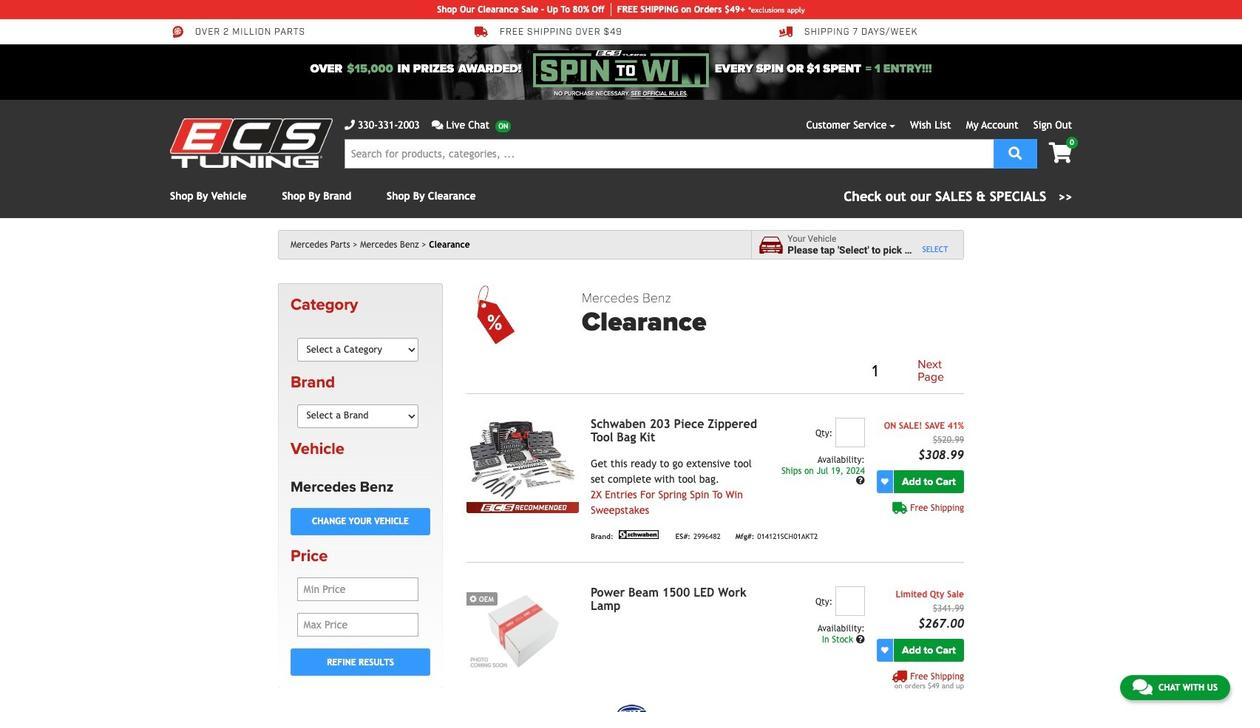 Task type: locate. For each thing, give the bounding box(es) containing it.
ecs tuning 'spin to win' contest logo image
[[533, 50, 709, 87]]

1 horizontal spatial comments image
[[1133, 678, 1153, 696]]

thumbnail image image
[[467, 586, 579, 671]]

1 add to wish list image from the top
[[882, 478, 889, 486]]

0 horizontal spatial comments image
[[432, 120, 443, 130]]

ecs tuning recommends this product. image
[[467, 502, 579, 513]]

None number field
[[836, 418, 865, 447], [836, 586, 865, 616], [836, 418, 865, 447], [836, 586, 865, 616]]

add to wish list image
[[882, 478, 889, 486], [882, 647, 889, 654]]

1 vertical spatial add to wish list image
[[882, 647, 889, 654]]

question circle image
[[856, 477, 865, 486]]

question circle image
[[856, 635, 865, 644]]

comments image
[[432, 120, 443, 130], [1133, 678, 1153, 696]]

es#2996482 - 014121sch01akt2 - schwaben 203 piece zippered tool bag kit  - get this ready to go extensive tool set complete with tool bag. - schwaben - audi bmw volkswagen mercedes benz mini porsche image
[[467, 418, 579, 502]]

1 vertical spatial comments image
[[1133, 678, 1153, 696]]

phone image
[[345, 120, 355, 130]]

0 vertical spatial add to wish list image
[[882, 478, 889, 486]]



Task type: vqa. For each thing, say whether or not it's contained in the screenshot.
New within Dec 7, 2023 | New Product If you want OEM comfort with added durability this is the mount for you! Or if you want a more engaging driving experience, try our Poly option!
no



Task type: describe. For each thing, give the bounding box(es) containing it.
2 add to wish list image from the top
[[882, 647, 889, 654]]

ecs tuning image
[[170, 118, 333, 168]]

hella - corporate logo image
[[617, 705, 647, 712]]

0 vertical spatial comments image
[[432, 120, 443, 130]]

Search text field
[[345, 139, 994, 169]]

Min Price number field
[[297, 578, 419, 602]]

schwaben - corporate logo image
[[617, 530, 661, 539]]

Max Price number field
[[297, 613, 419, 637]]

paginated product list navigation navigation
[[582, 356, 965, 388]]

shopping cart image
[[1049, 143, 1073, 163]]

search image
[[1009, 146, 1022, 159]]



